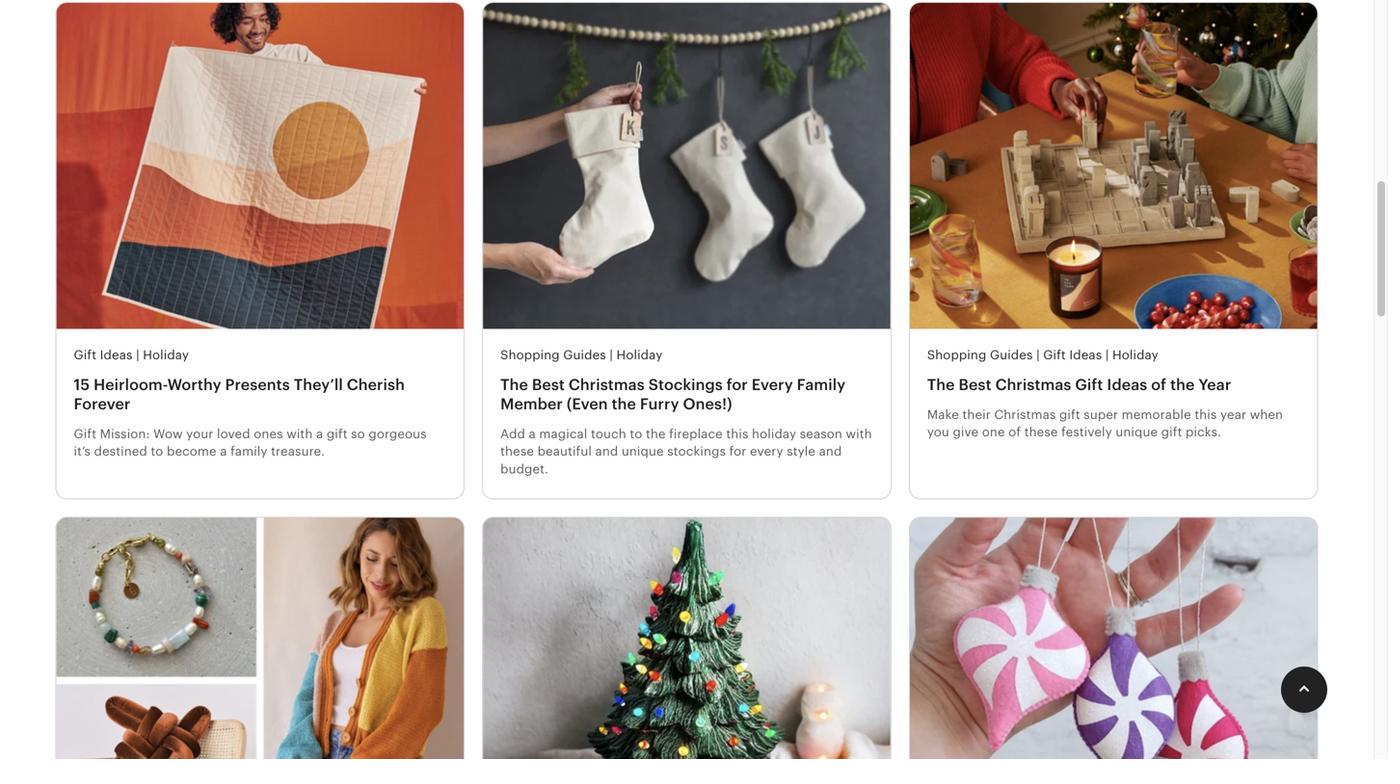 Task type: vqa. For each thing, say whether or not it's contained in the screenshot.
18-
no



Task type: locate. For each thing, give the bounding box(es) containing it.
for left the every
[[727, 376, 748, 394]]

best for the best christmas gift ideas of the year
[[959, 376, 992, 394]]

best inside the best christmas gift ideas of the year link
[[959, 376, 992, 394]]

and down 'season'
[[819, 445, 842, 459]]

the inside the best christmas gift ideas of the year link
[[1170, 376, 1195, 394]]

holiday up the best christmas stockings for every family member (even the furry ones!)
[[617, 348, 663, 362]]

0 horizontal spatial guides
[[563, 348, 606, 362]]

holiday for christmas
[[617, 348, 663, 362]]

0 horizontal spatial shopping guides
[[501, 348, 606, 362]]

shopping guides up member
[[501, 348, 606, 362]]

unique inside add a magical touch to the fireplace this holiday season with these beautiful and unique stockings for every style and budget.
[[622, 445, 664, 459]]

gift up the best christmas gift ideas of the year
[[1043, 348, 1066, 362]]

1 vertical spatial these
[[501, 445, 534, 459]]

gift ideas up '15'
[[74, 348, 133, 362]]

2 guides from the left
[[990, 348, 1033, 362]]

1 horizontal spatial holiday
[[617, 348, 663, 362]]

year
[[1221, 408, 1247, 422]]

christmas inside the best christmas stockings for every family member (even the furry ones!)
[[569, 376, 645, 394]]

shopping guides up their at the right of page
[[927, 348, 1033, 362]]

0 horizontal spatial holiday
[[143, 348, 189, 362]]

the up member
[[501, 376, 528, 394]]

shopping up make
[[927, 348, 987, 362]]

0 horizontal spatial the
[[501, 376, 528, 394]]

a inside add a magical touch to the fireplace this holiday season with these beautiful and unique stockings for every style and budget.
[[529, 427, 536, 442]]

christmas inside make their christmas gift super memorable this year when you give one of these festively unique gift picks.
[[994, 408, 1056, 422]]

0 horizontal spatial gift
[[327, 427, 348, 442]]

shopping up member
[[501, 348, 560, 362]]

and
[[595, 445, 618, 459], [819, 445, 842, 459]]

gift inside gift mission: wow your loved ones with a gift so gorgeous it's destined to become a family treasure.
[[74, 427, 96, 442]]

1 horizontal spatial and
[[819, 445, 842, 459]]

1 best from the left
[[532, 376, 565, 394]]

these inside make their christmas gift super memorable this year when you give one of these festively unique gift picks.
[[1025, 425, 1058, 440]]

the inside the best christmas stockings for every family member (even the furry ones!)
[[501, 376, 528, 394]]

memorable
[[1122, 408, 1191, 422]]

presents
[[225, 376, 290, 394]]

with up treasure.
[[287, 427, 313, 442]]

1 horizontal spatial unique
[[1116, 425, 1158, 440]]

1 gift ideas from the left
[[74, 348, 133, 362]]

0 horizontal spatial unique
[[622, 445, 664, 459]]

2 horizontal spatial the
[[1170, 376, 1195, 394]]

they'll
[[294, 376, 343, 394]]

wow
[[153, 427, 183, 442]]

unique down "touch"
[[622, 445, 664, 459]]

gift ideas
[[74, 348, 133, 362], [1043, 348, 1102, 362]]

2 gift ideas from the left
[[1043, 348, 1102, 362]]

shopping for the best christmas stockings for every family member (even the furry ones!)
[[501, 348, 560, 362]]

1 horizontal spatial with
[[846, 427, 872, 442]]

unique inside make their christmas gift super memorable this year when you give one of these festively unique gift picks.
[[1116, 425, 1158, 440]]

1 horizontal spatial ideas
[[1070, 348, 1102, 362]]

the
[[1170, 376, 1195, 394], [612, 396, 636, 413], [646, 427, 666, 442]]

2 and from the left
[[819, 445, 842, 459]]

1 vertical spatial unique
[[622, 445, 664, 459]]

1 vertical spatial of
[[1009, 425, 1021, 440]]

a down loved
[[220, 445, 227, 459]]

1 horizontal spatial this
[[1195, 408, 1217, 422]]

with inside add a magical touch to the fireplace this holiday season with these beautiful and unique stockings for every style and budget.
[[846, 427, 872, 442]]

festively
[[1062, 425, 1112, 440]]

make
[[927, 408, 959, 422]]

unique down 'memorable'
[[1116, 425, 1158, 440]]

this inside add a magical touch to the fireplace this holiday season with these beautiful and unique stockings for every style and budget.
[[726, 427, 749, 442]]

shopping guides
[[501, 348, 606, 362], [927, 348, 1033, 362]]

with right 'season'
[[846, 427, 872, 442]]

the best christmas gift ideas of the year
[[927, 376, 1231, 394]]

0 vertical spatial the
[[1170, 376, 1195, 394]]

gift up festively
[[1059, 408, 1080, 422]]

the down the furry
[[646, 427, 666, 442]]

gift down 'memorable'
[[1161, 425, 1182, 440]]

guides up their at the right of page
[[990, 348, 1033, 362]]

shopping guides for the best christmas stockings for every family member (even the furry ones!)
[[501, 348, 606, 362]]

one
[[982, 425, 1005, 440]]

christmas
[[569, 376, 645, 394], [995, 376, 1071, 394], [994, 408, 1056, 422]]

2 vertical spatial the
[[646, 427, 666, 442]]

2 best from the left
[[959, 376, 992, 394]]

1 horizontal spatial gift ideas
[[1043, 348, 1102, 362]]

the up "touch"
[[612, 396, 636, 413]]

1 guides from the left
[[563, 348, 606, 362]]

these
[[1025, 425, 1058, 440], [501, 445, 534, 459]]

of right one
[[1009, 425, 1021, 440]]

for inside the best christmas stockings for every family member (even the furry ones!)
[[727, 376, 748, 394]]

1 with from the left
[[287, 427, 313, 442]]

to
[[630, 427, 642, 442], [151, 445, 163, 459]]

for
[[727, 376, 748, 394], [729, 445, 747, 459]]

and down "touch"
[[595, 445, 618, 459]]

the inside the best christmas gift ideas of the year link
[[927, 376, 955, 394]]

0 vertical spatial this
[[1195, 408, 1217, 422]]

year
[[1199, 376, 1231, 394]]

gift
[[74, 348, 96, 362], [1043, 348, 1066, 362], [1075, 376, 1103, 394], [74, 427, 96, 442]]

to right "touch"
[[630, 427, 642, 442]]

1 horizontal spatial best
[[959, 376, 992, 394]]

a up treasure.
[[316, 427, 323, 442]]

2 shopping guides from the left
[[927, 348, 1033, 362]]

christmas for stockings
[[569, 376, 645, 394]]

1 vertical spatial the
[[612, 396, 636, 413]]

2 holiday from the left
[[617, 348, 663, 362]]

magical
[[539, 427, 588, 442]]

0 horizontal spatial to
[[151, 445, 163, 459]]

holiday up the best christmas gift ideas of the year link
[[1113, 348, 1159, 362]]

0 horizontal spatial of
[[1009, 425, 1021, 440]]

best up member
[[532, 376, 565, 394]]

1 shopping guides from the left
[[501, 348, 606, 362]]

1 the from the left
[[501, 376, 528, 394]]

0 horizontal spatial with
[[287, 427, 313, 442]]

guides up (even
[[563, 348, 606, 362]]

this up picks. on the right of page
[[1195, 408, 1217, 422]]

0 horizontal spatial shopping
[[501, 348, 560, 362]]

holiday
[[143, 348, 189, 362], [617, 348, 663, 362], [1113, 348, 1159, 362]]

2 horizontal spatial holiday
[[1113, 348, 1159, 362]]

ideas up the best christmas gift ideas of the year
[[1070, 348, 1102, 362]]

a right the add
[[529, 427, 536, 442]]

gift
[[1059, 408, 1080, 422], [1161, 425, 1182, 440], [327, 427, 348, 442]]

to inside add a magical touch to the fireplace this holiday season with these beautiful and unique stockings for every style and budget.
[[630, 427, 642, 442]]

you
[[927, 425, 950, 440]]

1 horizontal spatial guides
[[990, 348, 1033, 362]]

1 holiday from the left
[[143, 348, 189, 362]]

your
[[186, 427, 213, 442]]

1 vertical spatial to
[[151, 445, 163, 459]]

gift ideas up the best christmas gift ideas of the year
[[1043, 348, 1102, 362]]

guides for gift
[[990, 348, 1033, 362]]

1 horizontal spatial a
[[316, 427, 323, 442]]

of up 'memorable'
[[1151, 376, 1167, 394]]

this left holiday in the bottom of the page
[[726, 427, 749, 442]]

best
[[532, 376, 565, 394], [959, 376, 992, 394]]

of inside make their christmas gift super memorable this year when you give one of these festively unique gift picks.
[[1009, 425, 1021, 440]]

unique
[[1116, 425, 1158, 440], [622, 445, 664, 459]]

budget.
[[501, 462, 549, 477]]

with
[[287, 427, 313, 442], [846, 427, 872, 442]]

these inside add a magical touch to the fireplace this holiday season with these beautiful and unique stockings for every style and budget.
[[501, 445, 534, 459]]

best for the best christmas stockings for every family member (even the furry ones!)
[[532, 376, 565, 394]]

0 vertical spatial to
[[630, 427, 642, 442]]

to down wow
[[151, 445, 163, 459]]

gorgeous
[[369, 427, 427, 442]]

0 horizontal spatial this
[[726, 427, 749, 442]]

christmas for gift
[[994, 408, 1056, 422]]

1 horizontal spatial the
[[646, 427, 666, 442]]

2 with from the left
[[846, 427, 872, 442]]

ideas up the heirloom-
[[100, 348, 133, 362]]

gift inside gift mission: wow your loved ones with a gift so gorgeous it's destined to become a family treasure.
[[327, 427, 348, 442]]

15 heirloom-worthy presents they'll cherish forever link
[[74, 375, 447, 414]]

2 shopping from the left
[[927, 348, 987, 362]]

cherish
[[347, 376, 405, 394]]

2 horizontal spatial a
[[529, 427, 536, 442]]

furry
[[640, 396, 679, 413]]

the for the best christmas gift ideas of the year
[[927, 376, 955, 394]]

of
[[1151, 376, 1167, 394], [1009, 425, 1021, 440]]

1 horizontal spatial the
[[927, 376, 955, 394]]

gift up 'it's'
[[74, 427, 96, 442]]

gift left so
[[327, 427, 348, 442]]

1 shopping from the left
[[501, 348, 560, 362]]

a
[[316, 427, 323, 442], [529, 427, 536, 442], [220, 445, 227, 459]]

1 horizontal spatial these
[[1025, 425, 1058, 440]]

guides
[[563, 348, 606, 362], [990, 348, 1033, 362]]

holiday up "worthy"
[[143, 348, 189, 362]]

1 horizontal spatial shopping guides
[[927, 348, 1033, 362]]

the up make
[[927, 376, 955, 394]]

0 horizontal spatial the
[[612, 396, 636, 413]]

0 vertical spatial unique
[[1116, 425, 1158, 440]]

0 horizontal spatial these
[[501, 445, 534, 459]]

0 vertical spatial these
[[1025, 425, 1058, 440]]

ideas up super
[[1107, 376, 1148, 394]]

1 horizontal spatial to
[[630, 427, 642, 442]]

1 horizontal spatial shopping
[[927, 348, 987, 362]]

style
[[787, 445, 816, 459]]

0 horizontal spatial best
[[532, 376, 565, 394]]

best inside the best christmas stockings for every family member (even the furry ones!)
[[532, 376, 565, 394]]

0 vertical spatial of
[[1151, 376, 1167, 394]]

the
[[501, 376, 528, 394], [927, 376, 955, 394]]

give
[[953, 425, 979, 440]]

best up their at the right of page
[[959, 376, 992, 394]]

the best christmas stockings for every family member (even the furry ones!) link
[[501, 375, 873, 414]]

their
[[963, 408, 991, 422]]

these down the add
[[501, 445, 534, 459]]

0 horizontal spatial gift ideas
[[74, 348, 133, 362]]

the inside the best christmas stockings for every family member (even the furry ones!)
[[612, 396, 636, 413]]

gift up '15'
[[74, 348, 96, 362]]

2 the from the left
[[927, 376, 955, 394]]

0 vertical spatial for
[[727, 376, 748, 394]]

this
[[1195, 408, 1217, 422], [726, 427, 749, 442]]

so
[[351, 427, 365, 442]]

2 horizontal spatial ideas
[[1107, 376, 1148, 394]]

shopping
[[501, 348, 560, 362], [927, 348, 987, 362]]

for left every on the right of the page
[[729, 445, 747, 459]]

these left festively
[[1025, 425, 1058, 440]]

1 vertical spatial for
[[729, 445, 747, 459]]

holiday
[[752, 427, 796, 442]]

0 horizontal spatial and
[[595, 445, 618, 459]]

to inside gift mission: wow your loved ones with a gift so gorgeous it's destined to become a family treasure.
[[151, 445, 163, 459]]

add a magical touch to the fireplace this holiday season with these beautiful and unique stockings for every style and budget.
[[501, 427, 872, 477]]

the left year
[[1170, 376, 1195, 394]]

ideas
[[100, 348, 133, 362], [1070, 348, 1102, 362], [1107, 376, 1148, 394]]

1 vertical spatial this
[[726, 427, 749, 442]]

1 horizontal spatial gift
[[1059, 408, 1080, 422]]



Task type: describe. For each thing, give the bounding box(es) containing it.
shopping for the best christmas gift ideas of the year
[[927, 348, 987, 362]]

mission:
[[100, 427, 150, 442]]

picks.
[[1186, 425, 1222, 440]]

loved
[[217, 427, 250, 442]]

treasure.
[[271, 445, 325, 459]]

family
[[797, 376, 846, 394]]

forever
[[74, 396, 131, 413]]

stockings
[[649, 376, 723, 394]]

0 horizontal spatial a
[[220, 445, 227, 459]]

worthy
[[167, 376, 221, 394]]

family
[[231, 445, 268, 459]]

season
[[800, 427, 843, 442]]

touch
[[591, 427, 626, 442]]

guides for stockings
[[563, 348, 606, 362]]

super
[[1084, 408, 1118, 422]]

this inside make their christmas gift super memorable this year when you give one of these festively unique gift picks.
[[1195, 408, 1217, 422]]

the best christmas gift ideas of the year link
[[927, 375, 1300, 395]]

2 horizontal spatial gift
[[1161, 425, 1182, 440]]

member
[[501, 396, 563, 413]]

ones
[[254, 427, 283, 442]]

gift up super
[[1075, 376, 1103, 394]]

with inside gift mission: wow your loved ones with a gift so gorgeous it's destined to become a family treasure.
[[287, 427, 313, 442]]

1 horizontal spatial of
[[1151, 376, 1167, 394]]

every
[[752, 376, 793, 394]]

it's
[[74, 445, 91, 459]]

0 horizontal spatial ideas
[[100, 348, 133, 362]]

the inside add a magical touch to the fireplace this holiday season with these beautiful and unique stockings for every style and budget.
[[646, 427, 666, 442]]

15
[[74, 376, 90, 394]]

every
[[750, 445, 783, 459]]

add
[[501, 427, 525, 442]]

3 holiday from the left
[[1113, 348, 1159, 362]]

for inside add a magical touch to the fireplace this holiday season with these beautiful and unique stockings for every style and budget.
[[729, 445, 747, 459]]

when
[[1250, 408, 1283, 422]]

beautiful
[[538, 445, 592, 459]]

christmas for gift
[[995, 376, 1071, 394]]

heirloom-
[[94, 376, 167, 394]]

holiday for worthy
[[143, 348, 189, 362]]

become
[[167, 445, 217, 459]]

shopping guides for the best christmas gift ideas of the year
[[927, 348, 1033, 362]]

make their christmas gift super memorable this year when you give one of these festively unique gift picks.
[[927, 408, 1283, 440]]

gift mission: wow your loved ones with a gift so gorgeous it's destined to become a family treasure.
[[74, 427, 427, 459]]

fireplace
[[669, 427, 723, 442]]

ones!)
[[683, 396, 732, 413]]

1 and from the left
[[595, 445, 618, 459]]

the for the best christmas stockings for every family member (even the furry ones!)
[[501, 376, 528, 394]]

stockings
[[667, 445, 726, 459]]

(even
[[567, 396, 608, 413]]

15 heirloom-worthy presents they'll cherish forever
[[74, 376, 405, 413]]

destined
[[94, 445, 147, 459]]

the best christmas stockings for every family member (even the furry ones!)
[[501, 376, 846, 413]]



